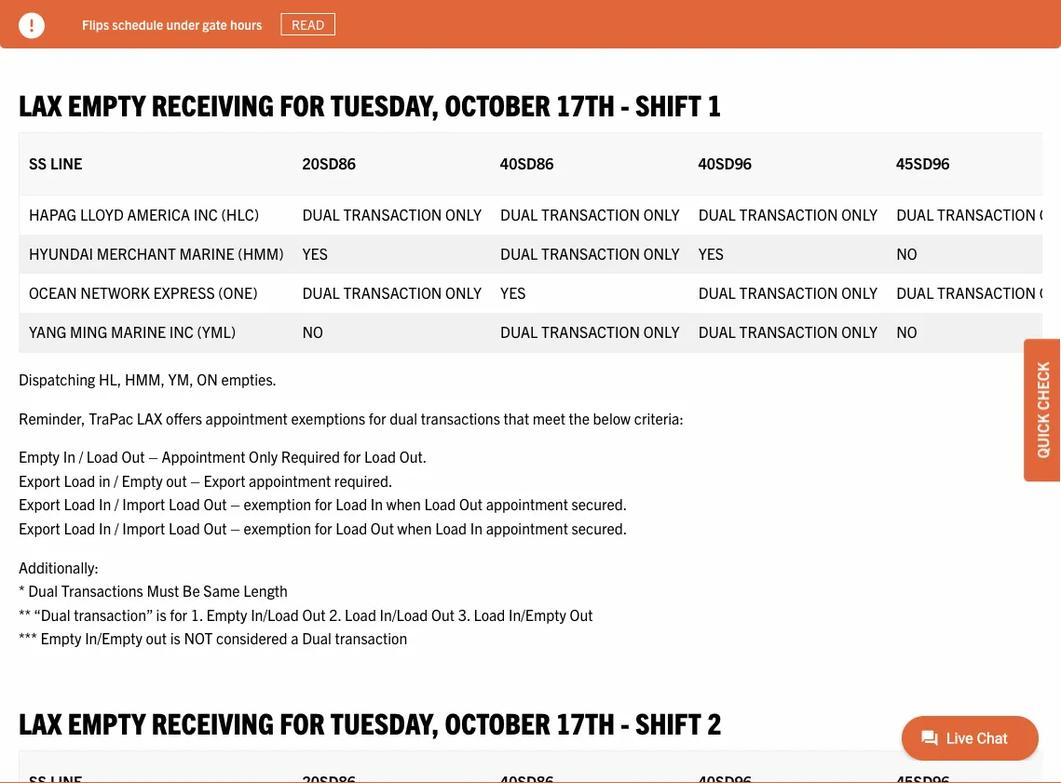 Task type: describe. For each thing, give the bounding box(es) containing it.
trapac
[[89, 408, 133, 427]]

dual
[[390, 408, 418, 427]]

lax empty receiving           for tuesday, october 17th              - shift 1
[[19, 86, 722, 122]]

shift for 1
[[635, 86, 701, 122]]

offers
[[166, 408, 202, 427]]

out inside empty in / load out – appointment only required for load out. export load in / empty out – export appointment required. export load in / import load out – exemption for load in when load out appointment secured. export load in / import load out – exemption for load out when load in appointment secured.
[[166, 471, 187, 490]]

dispatching
[[19, 370, 95, 388]]

transactions
[[61, 581, 143, 600]]

a inside additionally: * dual transactions must be same length ** "dual transaction" is for 1. empty in/load out 2. load in/load out 3. load in/empty out *** empty in/empty out is not considered a dual transaction
[[291, 629, 299, 648]]

exit
[[485, 8, 505, 24]]

1 in/load from the left
[[251, 605, 299, 624]]

schedule
[[112, 15, 163, 32]]

read
[[292, 16, 324, 33]]

pop20
[[812, 8, 853, 24]]

1 with from the left
[[154, 8, 178, 24]]

dual transaction onl for dual transaction only
[[896, 204, 1061, 223]]

lax for lax empty receiving           for tuesday, october 17th              - shift 2
[[19, 705, 62, 741]]

onl for dual transaction only
[[1039, 204, 1061, 223]]

(one)
[[218, 283, 258, 301]]

for for lax empty receiving           for tuesday, october 17th              - shift 1
[[280, 86, 325, 122]]

2 pool from the left
[[557, 8, 582, 24]]

express
[[153, 283, 215, 301]]

quick check link
[[1024, 339, 1061, 482]]

must
[[147, 581, 179, 600]]

40sd96
[[698, 153, 752, 172]]

2
[[707, 705, 722, 741]]

lloyd
[[80, 204, 124, 223]]

exemptions
[[291, 408, 365, 427]]

that
[[504, 408, 529, 427]]

pool chassis with a single transaction  do not drop pool chassis in yard -  exit with the pool chassis under relative release number -  pop20 / pop40 / pop45
[[82, 8, 910, 40]]

**
[[19, 605, 31, 624]]

network
[[80, 283, 150, 301]]

0 vertical spatial when
[[386, 495, 421, 513]]

additionally:
[[19, 557, 99, 576]]

ss line
[[29, 153, 82, 172]]

tuesday, for 1
[[331, 86, 439, 122]]

(hlc)
[[221, 204, 259, 223]]

2 chassis from the left
[[391, 8, 433, 24]]

pool
[[363, 8, 388, 24]]

ym,
[[168, 370, 193, 388]]

1 exemption from the top
[[244, 495, 311, 513]]

transactions
[[421, 408, 500, 427]]

additionally: * dual transactions must be same length ** "dual transaction" is for 1. empty in/load out 2. load in/load out 3. load in/empty out *** empty in/empty out is not considered a dual transaction
[[19, 557, 593, 648]]

1 pool from the left
[[82, 8, 107, 24]]

be
[[182, 581, 200, 600]]

empty down the same
[[206, 605, 247, 624]]

october for 1
[[445, 86, 550, 122]]

***
[[19, 629, 37, 648]]

reminder,
[[19, 408, 85, 427]]

on
[[197, 370, 218, 388]]

*
[[19, 581, 25, 600]]

the inside the pool chassis with a single transaction  do not drop pool chassis in yard -  exit with the pool chassis under relative release number -  pop20 / pop40 / pop45
[[535, 8, 554, 24]]

tuesday, for 2
[[331, 705, 439, 741]]

1 vertical spatial when
[[397, 519, 432, 537]]

onl for yes
[[1039, 283, 1061, 301]]

hapag
[[29, 204, 77, 223]]

hapag lloyd america inc (hlc)
[[29, 204, 259, 223]]

ocean
[[29, 283, 77, 301]]

gate
[[202, 15, 227, 32]]

0 vertical spatial dual
[[28, 581, 58, 600]]

17th for 2
[[556, 705, 615, 741]]

1 chassis from the left
[[110, 8, 151, 24]]

17th for 1
[[556, 86, 615, 122]]

same
[[203, 581, 240, 600]]

empty for lax empty receiving           for tuesday, october 17th              - shift 2
[[68, 705, 146, 741]]

- left exit
[[477, 8, 482, 24]]

marine for inc
[[111, 322, 166, 340]]

read link
[[281, 13, 335, 36]]

inc for (yml)
[[169, 322, 194, 340]]

dispatching hl, hmm, ym, on empties.
[[19, 370, 277, 388]]

meet
[[533, 408, 565, 427]]

transaction inside the pool chassis with a single transaction  do not drop pool chassis in yard -  exit with the pool chassis under relative release number -  pop20 / pop40 / pop45
[[227, 8, 292, 24]]

drop
[[334, 8, 360, 24]]

flips
[[82, 15, 109, 32]]

1 vertical spatial lax
[[137, 408, 163, 427]]

not
[[184, 629, 213, 648]]

do
[[295, 8, 309, 24]]

quick check
[[1033, 362, 1052, 459]]

required
[[281, 447, 340, 466]]

release
[[711, 8, 752, 24]]

pop40
[[862, 8, 903, 24]]

1
[[707, 86, 722, 122]]

check
[[1033, 362, 1052, 411]]

not
[[312, 8, 331, 24]]

1 horizontal spatial yes
[[500, 283, 526, 301]]

hmm,
[[125, 370, 165, 388]]

quick
[[1033, 414, 1052, 459]]

merchant
[[97, 243, 176, 262]]

empty down the "dual
[[40, 629, 81, 648]]

- left 2
[[621, 705, 629, 741]]

2.
[[329, 605, 341, 624]]

1.
[[191, 605, 203, 624]]

length
[[243, 581, 288, 600]]

pop45
[[82, 23, 123, 40]]

october for 2
[[445, 705, 550, 741]]

1 horizontal spatial the
[[569, 408, 590, 427]]

3 chassis from the left
[[585, 8, 626, 24]]

1 horizontal spatial dual
[[302, 629, 332, 648]]



Task type: locate. For each thing, give the bounding box(es) containing it.
lax down '***'
[[19, 705, 62, 741]]

single
[[191, 8, 224, 24]]

inc
[[194, 204, 218, 223], [169, 322, 194, 340]]

no for dual transaction only
[[896, 322, 917, 340]]

2 secured. from the top
[[572, 519, 627, 537]]

1 horizontal spatial in/empty
[[509, 605, 566, 624]]

1 shift from the top
[[635, 86, 701, 122]]

a left single
[[181, 8, 188, 24]]

1 vertical spatial tuesday,
[[331, 705, 439, 741]]

0 vertical spatial secured.
[[572, 495, 627, 513]]

0 vertical spatial a
[[181, 8, 188, 24]]

0 horizontal spatial the
[[535, 8, 554, 24]]

0 vertical spatial 17th
[[556, 86, 615, 122]]

under inside the pool chassis with a single transaction  do not drop pool chassis in yard -  exit with the pool chassis under relative release number -  pop20 / pop40 / pop45
[[629, 8, 662, 24]]

0 vertical spatial transaction
[[227, 8, 292, 24]]

transaction
[[343, 204, 442, 223], [541, 204, 640, 223], [739, 204, 838, 223], [937, 204, 1036, 223], [541, 243, 640, 262], [343, 283, 442, 301], [739, 283, 838, 301], [937, 283, 1036, 301], [541, 322, 640, 340], [739, 322, 838, 340]]

a
[[181, 8, 188, 24], [291, 629, 299, 648]]

1 vertical spatial exemption
[[244, 519, 311, 537]]

1 horizontal spatial is
[[170, 629, 180, 648]]

1 vertical spatial onl
[[1039, 283, 1061, 301]]

1 horizontal spatial chassis
[[391, 8, 433, 24]]

solid image
[[19, 13, 45, 39]]

0 vertical spatial lax
[[19, 86, 62, 122]]

0 vertical spatial dual transaction onl
[[896, 204, 1061, 223]]

0 horizontal spatial transaction
[[227, 8, 292, 24]]

"dual
[[34, 605, 70, 624]]

–
[[148, 447, 158, 466], [190, 471, 200, 490], [230, 495, 240, 513], [230, 519, 240, 537]]

out inside additionally: * dual transactions must be same length ** "dual transaction" is for 1. empty in/load out 2. load in/load out 3. load in/empty out *** empty in/empty out is not considered a dual transaction
[[146, 629, 167, 648]]

transaction left the do at the left
[[227, 8, 292, 24]]

0 horizontal spatial in/load
[[251, 605, 299, 624]]

2 for from the top
[[280, 705, 325, 741]]

0 vertical spatial marine
[[179, 243, 234, 262]]

is
[[156, 605, 166, 624], [170, 629, 180, 648]]

/
[[855, 8, 859, 24], [906, 8, 910, 24], [79, 447, 83, 466], [114, 471, 118, 490], [115, 495, 119, 513], [115, 519, 119, 537]]

dual
[[28, 581, 58, 600], [302, 629, 332, 648]]

criteria:
[[634, 408, 684, 427]]

1 secured. from the top
[[572, 495, 627, 513]]

out.
[[399, 447, 427, 466]]

empty down reminder,
[[19, 447, 60, 466]]

when
[[386, 495, 421, 513], [397, 519, 432, 537]]

in down 'trapac'
[[99, 471, 111, 490]]

receiving for lax empty receiving           for tuesday, october 17th              - shift 1
[[152, 86, 274, 122]]

dual right * at the left bottom of the page
[[28, 581, 58, 600]]

dual transaction only
[[302, 204, 482, 223], [500, 204, 680, 223], [698, 204, 878, 223], [500, 243, 680, 262], [302, 283, 482, 301], [698, 283, 878, 301], [500, 322, 680, 340], [698, 322, 878, 340]]

2 onl from the top
[[1039, 283, 1061, 301]]

out down appointment at the left of the page
[[166, 471, 187, 490]]

hl,
[[99, 370, 121, 388]]

0 vertical spatial onl
[[1039, 204, 1061, 223]]

0 vertical spatial inc
[[194, 204, 218, 223]]

out
[[166, 471, 187, 490], [146, 629, 167, 648]]

for inside additionally: * dual transactions must be same length ** "dual transaction" is for 1. empty in/load out 2. load in/load out 3. load in/empty out *** empty in/empty out is not considered a dual transaction
[[170, 605, 187, 624]]

flips schedule under gate hours
[[82, 15, 262, 32]]

out
[[122, 447, 145, 466], [204, 495, 227, 513], [459, 495, 483, 513], [204, 519, 227, 537], [371, 519, 394, 537], [302, 605, 326, 624], [431, 605, 455, 624], [570, 605, 593, 624]]

tuesday,
[[331, 86, 439, 122], [331, 705, 439, 741]]

pool
[[82, 8, 107, 24], [557, 8, 582, 24]]

1 vertical spatial empty
[[68, 705, 146, 741]]

0 vertical spatial shift
[[635, 86, 701, 122]]

marine down ocean network express (one)
[[111, 322, 166, 340]]

0 horizontal spatial dual
[[28, 581, 58, 600]]

america
[[127, 204, 190, 223]]

considered
[[216, 629, 287, 648]]

2 shift from the top
[[635, 705, 701, 741]]

1 vertical spatial for
[[280, 705, 325, 741]]

shift left '1'
[[635, 86, 701, 122]]

no for yes
[[896, 243, 917, 262]]

receiving for lax empty receiving           for tuesday, october 17th              - shift 2
[[152, 705, 274, 741]]

1 october from the top
[[445, 86, 550, 122]]

yang ming marine inc (yml)
[[29, 322, 236, 340]]

2 with from the left
[[508, 8, 532, 24]]

ocean network express (one)
[[29, 283, 258, 301]]

secured.
[[572, 495, 627, 513], [572, 519, 627, 537]]

0 vertical spatial empty
[[68, 86, 146, 122]]

0 vertical spatial out
[[166, 471, 187, 490]]

a right considered at the bottom
[[291, 629, 299, 648]]

0 horizontal spatial chassis
[[110, 8, 151, 24]]

with
[[154, 8, 178, 24], [508, 8, 532, 24]]

2 in/load from the left
[[380, 605, 428, 624]]

empty down appointment at the left of the page
[[122, 471, 163, 490]]

1 horizontal spatial in/load
[[380, 605, 428, 624]]

onl
[[1039, 204, 1061, 223], [1039, 283, 1061, 301]]

0 horizontal spatial in
[[99, 471, 111, 490]]

2 17th from the top
[[556, 705, 615, 741]]

pool left schedule on the left top of the page
[[82, 8, 107, 24]]

0 horizontal spatial with
[[154, 8, 178, 24]]

1 horizontal spatial with
[[508, 8, 532, 24]]

dual transaction onl for yes
[[896, 283, 1061, 301]]

import up must
[[122, 519, 165, 537]]

the right meet
[[569, 408, 590, 427]]

1 horizontal spatial under
[[629, 8, 662, 24]]

under
[[629, 8, 662, 24], [166, 15, 199, 32]]

1 vertical spatial in
[[99, 471, 111, 490]]

export
[[19, 471, 60, 490], [204, 471, 245, 490], [19, 495, 60, 513], [19, 519, 60, 537]]

ming
[[70, 322, 107, 340]]

import
[[122, 495, 165, 513], [122, 519, 165, 537]]

1 horizontal spatial in
[[436, 8, 446, 24]]

reminder, trapac lax offers appointment exemptions for dual transactions that meet the below criteria:
[[19, 408, 684, 427]]

in
[[436, 8, 446, 24], [99, 471, 111, 490]]

inc left (hlc)
[[194, 204, 218, 223]]

1 horizontal spatial pool
[[557, 8, 582, 24]]

dual
[[302, 204, 340, 223], [500, 204, 538, 223], [698, 204, 736, 223], [896, 204, 934, 223], [500, 243, 538, 262], [302, 283, 340, 301], [698, 283, 736, 301], [896, 283, 934, 301], [500, 322, 538, 340], [698, 322, 736, 340]]

empty
[[68, 86, 146, 122], [68, 705, 146, 741]]

0 horizontal spatial yes
[[302, 243, 328, 262]]

0 vertical spatial in
[[436, 8, 446, 24]]

in inside empty in / load out – appointment only required for load out. export load in / empty out – export appointment required. export load in / import load out – exemption for load in when load out appointment secured. export load in / import load out – exemption for load out when load in appointment secured.
[[99, 471, 111, 490]]

transaction down 2.
[[335, 629, 407, 648]]

shift for 2
[[635, 705, 701, 741]]

0 vertical spatial october
[[445, 86, 550, 122]]

1 vertical spatial import
[[122, 519, 165, 537]]

hours
[[230, 15, 262, 32]]

marine for (hmm)
[[179, 243, 234, 262]]

1 vertical spatial the
[[569, 408, 590, 427]]

(yml)
[[197, 322, 236, 340]]

17th
[[556, 86, 615, 122], [556, 705, 615, 741]]

1 vertical spatial inc
[[169, 322, 194, 340]]

0 vertical spatial import
[[122, 495, 165, 513]]

2 import from the top
[[122, 519, 165, 537]]

40sd86
[[500, 153, 554, 172]]

0 horizontal spatial marine
[[111, 322, 166, 340]]

when down out.
[[397, 519, 432, 537]]

in inside the pool chassis with a single transaction  do not drop pool chassis in yard -  exit with the pool chassis under relative release number -  pop20 / pop40 / pop45
[[436, 8, 446, 24]]

pool right exit
[[557, 8, 582, 24]]

2 exemption from the top
[[244, 519, 311, 537]]

- right number
[[802, 8, 806, 24]]

0 horizontal spatial a
[[181, 8, 188, 24]]

3.
[[458, 605, 470, 624]]

below
[[593, 408, 631, 427]]

1 horizontal spatial marine
[[179, 243, 234, 262]]

exemption
[[244, 495, 311, 513], [244, 519, 311, 537]]

2 october from the top
[[445, 705, 550, 741]]

october
[[445, 86, 550, 122], [445, 705, 550, 741]]

0 horizontal spatial in/empty
[[85, 629, 142, 648]]

exemption up length
[[244, 519, 311, 537]]

0 vertical spatial the
[[535, 8, 554, 24]]

import down appointment at the left of the page
[[122, 495, 165, 513]]

in/load left 3.
[[380, 605, 428, 624]]

0 horizontal spatial is
[[156, 605, 166, 624]]

1 vertical spatial a
[[291, 629, 299, 648]]

only
[[249, 447, 278, 466]]

yard
[[449, 8, 474, 24]]

2 horizontal spatial chassis
[[585, 8, 626, 24]]

0 vertical spatial exemption
[[244, 495, 311, 513]]

is left not
[[170, 629, 180, 648]]

transaction"
[[74, 605, 153, 624]]

1 vertical spatial 17th
[[556, 705, 615, 741]]

1 onl from the top
[[1039, 204, 1061, 223]]

no
[[896, 243, 917, 262], [302, 322, 323, 340], [896, 322, 917, 340]]

2 dual transaction onl from the top
[[896, 283, 1061, 301]]

line
[[50, 153, 82, 172]]

1 import from the top
[[122, 495, 165, 513]]

0 vertical spatial tuesday,
[[331, 86, 439, 122]]

- left '1'
[[621, 86, 629, 122]]

number
[[755, 8, 799, 24]]

marine up the express
[[179, 243, 234, 262]]

1 empty from the top
[[68, 86, 146, 122]]

lax
[[19, 86, 62, 122], [137, 408, 163, 427], [19, 705, 62, 741]]

1 vertical spatial shift
[[635, 705, 701, 741]]

0 horizontal spatial under
[[166, 15, 199, 32]]

lax for lax empty receiving           for tuesday, october 17th              - shift 1
[[19, 86, 62, 122]]

2 empty from the top
[[68, 705, 146, 741]]

empty in / load out – appointment only required for load out. export load in / empty out – export appointment required. export load in / import load out – exemption for load in when load out appointment secured. export load in / import load out – exemption for load out when load in appointment secured.
[[19, 447, 627, 537]]

1 vertical spatial is
[[170, 629, 180, 648]]

inc left "(yml)"
[[169, 322, 194, 340]]

dual transaction onl
[[896, 204, 1061, 223], [896, 283, 1061, 301]]

hyundai merchant marine (hmm)
[[29, 243, 284, 262]]

shift left 2
[[635, 705, 701, 741]]

-
[[477, 8, 482, 24], [802, 8, 806, 24], [621, 86, 629, 122], [621, 705, 629, 741]]

for for lax empty receiving           for tuesday, october 17th              - shift 2
[[280, 705, 325, 741]]

is down must
[[156, 605, 166, 624]]

1 receiving from the top
[[152, 86, 274, 122]]

appointment
[[162, 447, 245, 466]]

transaction inside additionally: * dual transactions must be same length ** "dual transaction" is for 1. empty in/load out 2. load in/load out 3. load in/empty out *** empty in/empty out is not considered a dual transaction
[[335, 629, 407, 648]]

when down required.
[[386, 495, 421, 513]]

1 dual transaction onl from the top
[[896, 204, 1061, 223]]

1 vertical spatial secured.
[[572, 519, 627, 537]]

under left relative
[[629, 8, 662, 24]]

chassis right flips
[[110, 8, 151, 24]]

empty for lax empty receiving           for tuesday, october 17th              - shift 1
[[68, 86, 146, 122]]

under left gate
[[166, 15, 199, 32]]

chassis left relative
[[585, 8, 626, 24]]

with right exit
[[508, 8, 532, 24]]

receiving down gate
[[152, 86, 274, 122]]

relative
[[665, 8, 708, 24]]

hyundai
[[29, 243, 93, 262]]

out left not
[[146, 629, 167, 648]]

in/load down length
[[251, 605, 299, 624]]

1 17th from the top
[[556, 86, 615, 122]]

lax empty receiving           for tuesday, october 17th              - shift 2
[[19, 705, 722, 741]]

required.
[[334, 471, 393, 490]]

a inside the pool chassis with a single transaction  do not drop pool chassis in yard -  exit with the pool chassis under relative release number -  pop20 / pop40 / pop45
[[181, 8, 188, 24]]

lax up ss
[[19, 86, 62, 122]]

1 horizontal spatial a
[[291, 629, 299, 648]]

lax left offers
[[137, 408, 163, 427]]

1 vertical spatial dual
[[302, 629, 332, 648]]

in/empty right 3.
[[509, 605, 566, 624]]

0 vertical spatial in/empty
[[509, 605, 566, 624]]

in left yard
[[436, 8, 446, 24]]

1 vertical spatial transaction
[[335, 629, 407, 648]]

1 tuesday, from the top
[[331, 86, 439, 122]]

0 horizontal spatial pool
[[82, 8, 107, 24]]

1 vertical spatial marine
[[111, 322, 166, 340]]

with left single
[[154, 8, 178, 24]]

receiving down not
[[152, 705, 274, 741]]

2 receiving from the top
[[152, 705, 274, 741]]

2 vertical spatial lax
[[19, 705, 62, 741]]

1 horizontal spatial transaction
[[335, 629, 407, 648]]

the right exit
[[535, 8, 554, 24]]

1 vertical spatial out
[[146, 629, 167, 648]]

(hmm)
[[238, 243, 284, 262]]

load
[[86, 447, 118, 466], [364, 447, 396, 466], [64, 471, 95, 490], [64, 495, 95, 513], [169, 495, 200, 513], [336, 495, 367, 513], [424, 495, 456, 513], [64, 519, 95, 537], [169, 519, 200, 537], [336, 519, 367, 537], [435, 519, 467, 537], [345, 605, 376, 624], [474, 605, 505, 624]]

in/empty down transaction"
[[85, 629, 142, 648]]

0 vertical spatial for
[[280, 86, 325, 122]]

chassis right pool
[[391, 8, 433, 24]]

0 vertical spatial receiving
[[152, 86, 274, 122]]

20sd86
[[302, 153, 356, 172]]

1 vertical spatial dual transaction onl
[[896, 283, 1061, 301]]

2 tuesday, from the top
[[331, 705, 439, 741]]

1 vertical spatial october
[[445, 705, 550, 741]]

exemption down only in the left bottom of the page
[[244, 495, 311, 513]]

yes
[[302, 243, 328, 262], [698, 243, 724, 262], [500, 283, 526, 301]]

dual down 2.
[[302, 629, 332, 648]]

1 vertical spatial in/empty
[[85, 629, 142, 648]]

45sd96
[[896, 153, 950, 172]]

inc for (hlc)
[[194, 204, 218, 223]]

empties.
[[221, 370, 277, 388]]

empty
[[19, 447, 60, 466], [122, 471, 163, 490], [206, 605, 247, 624], [40, 629, 81, 648]]

ss
[[29, 153, 47, 172]]

yang
[[29, 322, 67, 340]]

1 vertical spatial receiving
[[152, 705, 274, 741]]

0 vertical spatial is
[[156, 605, 166, 624]]

2 horizontal spatial yes
[[698, 243, 724, 262]]

1 for from the top
[[280, 86, 325, 122]]



Task type: vqa. For each thing, say whether or not it's contained in the screenshot.


